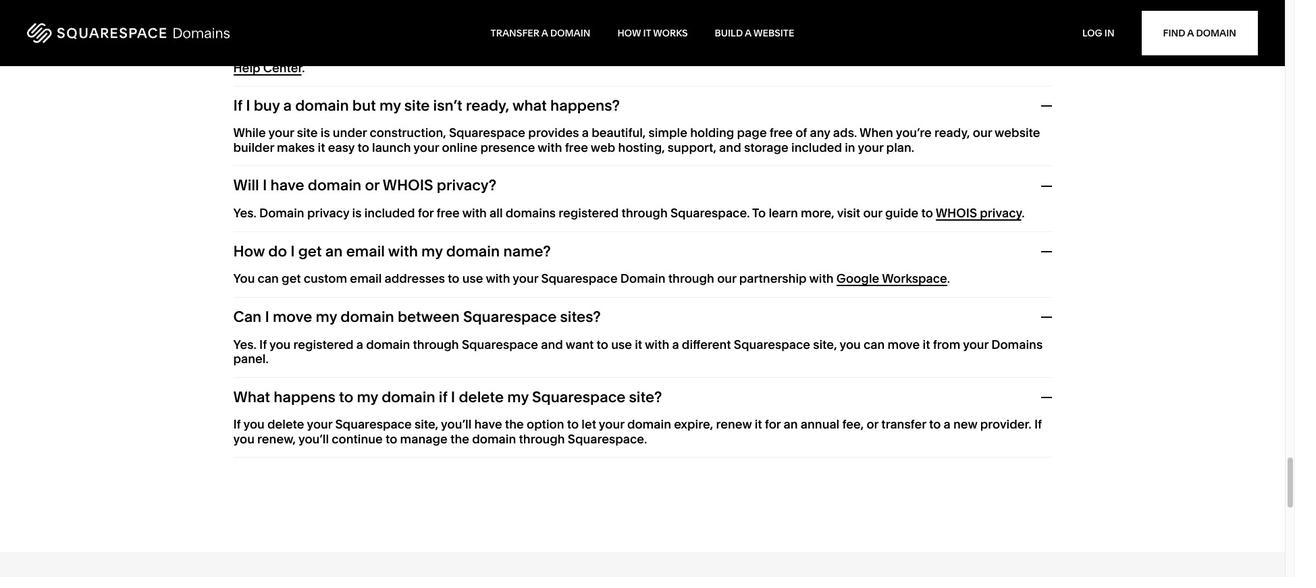 Task type: locate. For each thing, give the bounding box(es) containing it.
0 vertical spatial our
[[973, 125, 993, 141]]

domain inside yes. if you registered a domain through squarespace and want to use it with a different squarespace site, you can move it from your domains panel.
[[366, 337, 410, 352]]

have down what happens to my domain if i delete my squarespace site?
[[475, 417, 502, 432]]

1 vertical spatial or
[[867, 417, 879, 432]]

i for have
[[263, 177, 267, 195]]

will i have domain or whois privacy?
[[233, 177, 497, 195]]

1 vertical spatial site,
[[415, 417, 439, 432]]

find a domain
[[1164, 27, 1237, 39]]

use inside yes. if you registered a domain through squarespace and want to use it with a different squarespace site, you can move it from your domains panel.
[[612, 337, 632, 352]]

is inside while your site is under construction, squarespace provides a beautiful, simple holding page free of any ads. when you're ready, our website builder makes it easy to launch your online presence with free web hosting, support, and storage included in your plan.
[[321, 125, 330, 141]]

what happens to my domain if i delete my squarespace site? button
[[233, 378, 1052, 417]]

domain left option
[[472, 431, 516, 447]]

and left storage
[[720, 140, 742, 155]]

0 vertical spatial an
[[325, 242, 343, 261]]

from
[[934, 337, 961, 352]]

i for move
[[265, 308, 269, 326]]

1 horizontal spatial included
[[792, 140, 842, 155]]

1 vertical spatial use
[[612, 337, 632, 352]]

you'll down what happens to my domain if i delete my squarespace site?
[[441, 417, 472, 432]]

how up you
[[233, 242, 265, 261]]

1 vertical spatial can
[[864, 337, 885, 352]]

with up addresses
[[388, 242, 418, 261]]

or right "fee,"
[[867, 417, 879, 432]]

email down the how do i get an email with my domain name? at left top
[[350, 271, 382, 287]]

name?
[[504, 242, 551, 261]]

0 vertical spatial what
[[233, 17, 270, 35]]

what inside "dropdown button"
[[233, 388, 270, 406]]

it left from in the bottom right of the page
[[923, 337, 931, 352]]

1 horizontal spatial privacy
[[980, 205, 1022, 221]]

hosting,
[[619, 140, 665, 155]]

1 horizontal spatial delete
[[459, 388, 504, 406]]

find
[[1164, 27, 1186, 39]]

1 vertical spatial yes.
[[233, 337, 257, 352]]

yes. inside yes. if you registered a domain through squarespace and want to use it with a different squarespace site, you can move it from your domains panel.
[[233, 337, 257, 352]]

move
[[273, 308, 312, 326], [888, 337, 920, 352]]

to right easy
[[358, 140, 369, 155]]

squarespace inside if you delete your squarespace site, you'll have the option to let your domain expire, renew it for an annual fee, or transfer to a new provider. if you renew, you'll continue to manage the domain through squarespace.
[[335, 417, 412, 432]]

1 horizontal spatial have
[[475, 417, 502, 432]]

1 vertical spatial have
[[475, 417, 502, 432]]

0 vertical spatial get
[[298, 242, 322, 261]]

addresses
[[385, 271, 445, 287]]

0 horizontal spatial move
[[273, 308, 312, 326]]

domain
[[551, 27, 591, 39], [1197, 27, 1237, 39], [295, 97, 349, 115], [308, 177, 362, 195], [446, 242, 500, 261], [341, 308, 394, 326], [366, 337, 410, 352], [382, 388, 436, 406], [628, 417, 672, 432], [472, 431, 516, 447]]

0 vertical spatial site
[[404, 97, 430, 115]]

0 vertical spatial is
[[321, 125, 330, 141]]

what left top-
[[233, 17, 270, 35]]

i
[[246, 97, 250, 115], [263, 177, 267, 195], [291, 242, 295, 261], [265, 308, 269, 326], [451, 388, 456, 406]]

it up site?
[[635, 337, 643, 352]]

you left renew,
[[233, 431, 255, 447]]

1 vertical spatial email
[[350, 271, 382, 287]]

an up custom
[[325, 242, 343, 261]]

1 horizontal spatial an
[[784, 417, 798, 432]]

what
[[233, 17, 270, 35], [233, 388, 270, 406]]

ready, right 'isn't'
[[466, 97, 510, 115]]

our
[[973, 125, 993, 141], [864, 205, 883, 221], [718, 271, 737, 287]]

the right manage
[[451, 431, 470, 447]]

domain down easy
[[308, 177, 362, 195]]

get inside dropdown button
[[298, 242, 322, 261]]

delete inside what happens to my domain if i delete my squarespace site? "dropdown button"
[[459, 388, 504, 406]]

log in link
[[1083, 27, 1115, 39]]

in right log
[[1105, 27, 1115, 39]]

0 horizontal spatial use
[[463, 271, 483, 287]]

use right addresses
[[463, 271, 483, 287]]

domain up can i move my domain between squarespace sites? dropdown button
[[621, 271, 666, 287]]

0 vertical spatial included
[[792, 140, 842, 155]]

1 horizontal spatial .
[[948, 271, 951, 287]]

0 vertical spatial domain
[[259, 205, 304, 221]]

1 vertical spatial and
[[541, 337, 563, 352]]

under
[[333, 125, 367, 141]]

whois right guide
[[936, 205, 978, 221]]

if inside yes. if you registered a domain through squarespace and want to use it with a different squarespace site, you can move it from your domains panel.
[[259, 337, 267, 352]]

0 horizontal spatial website
[[754, 27, 795, 39]]

to right the happens
[[339, 388, 354, 406]]

squarespace logo link
[[27, 18, 491, 48]]

squarespace logo image
[[27, 23, 230, 43]]

my
[[380, 97, 401, 115], [422, 242, 443, 261], [316, 308, 337, 326], [357, 388, 378, 406], [508, 388, 529, 406]]

site
[[404, 97, 430, 115], [297, 125, 318, 141]]

0 vertical spatial for
[[418, 205, 434, 221]]

1 horizontal spatial our
[[864, 205, 883, 221]]

whois down launch
[[383, 177, 434, 195]]

1 vertical spatial .
[[1022, 205, 1025, 221]]

1 horizontal spatial website
[[995, 125, 1041, 141]]

0 vertical spatial have
[[271, 177, 304, 195]]

domains left are
[[340, 17, 401, 35]]

domain left if
[[382, 388, 436, 406]]

0 horizontal spatial free
[[437, 205, 460, 221]]

a right build
[[745, 27, 752, 39]]

squarespace. down what happens to my domain if i delete my squarespace site? "dropdown button"
[[568, 431, 647, 447]]

a left web
[[582, 125, 589, 141]]

0 vertical spatial how
[[618, 27, 641, 39]]

or inside dropdown button
[[365, 177, 380, 195]]

registered up 'you can get custom email addresses to use with your squarespace domain through our partnership with google workspace .'
[[559, 205, 619, 221]]

1 horizontal spatial the
[[505, 417, 524, 432]]

1 horizontal spatial squarespace.
[[671, 205, 750, 221]]

your right the let
[[599, 417, 625, 432]]

transfer a domain link
[[491, 27, 591, 39]]

website
[[754, 27, 795, 39], [995, 125, 1041, 141]]

custom
[[304, 271, 347, 287]]

is
[[321, 125, 330, 141], [352, 205, 362, 221]]

for right "renew"
[[765, 417, 781, 432]]

domain
[[259, 205, 304, 221], [621, 271, 666, 287]]

move left from in the bottom right of the page
[[888, 337, 920, 352]]

with left google at the top
[[810, 271, 834, 287]]

through left the let
[[519, 431, 565, 447]]

0 vertical spatial email
[[346, 242, 385, 261]]

and inside while your site is under construction, squarespace provides a beautiful, simple holding page free of any ads. when you're ready, our website builder makes it easy to launch your online presence with free web hosting, support, and storage included in your plan.
[[720, 140, 742, 155]]

0 horizontal spatial squarespace.
[[568, 431, 647, 447]]

ready,
[[466, 97, 510, 115], [935, 125, 971, 141]]

1 vertical spatial whois
[[936, 205, 978, 221]]

what for what happens to my domain if i delete my squarespace site?
[[233, 388, 270, 406]]

2 horizontal spatial our
[[973, 125, 993, 141]]

a inside while your site is under construction, squarespace provides a beautiful, simple holding page free of any ads. when you're ready, our website builder makes it easy to launch your online presence with free web hosting, support, and storage included in your plan.
[[582, 125, 589, 141]]

a left new
[[944, 417, 951, 432]]

1 horizontal spatial is
[[352, 205, 362, 221]]

the left option
[[505, 417, 524, 432]]

you'll right renew,
[[299, 431, 329, 447]]

delete down the happens
[[268, 417, 304, 432]]

0 horizontal spatial and
[[541, 337, 563, 352]]

domains right all at the left of the page
[[506, 205, 556, 221]]

to inside yes. if you registered a domain through squarespace and want to use it with a different squarespace site, you can move it from your domains panel.
[[597, 337, 609, 352]]

an
[[325, 242, 343, 261], [784, 417, 798, 432]]

1 vertical spatial for
[[765, 417, 781, 432]]

2 yes. from the top
[[233, 337, 257, 352]]

0 horizontal spatial domain
[[259, 205, 304, 221]]

0 vertical spatial registered
[[559, 205, 619, 221]]

1 horizontal spatial registered
[[559, 205, 619, 221]]

1 horizontal spatial move
[[888, 337, 920, 352]]

i right the do
[[291, 242, 295, 261]]

any
[[810, 125, 831, 141]]

yes. if you registered a domain through squarespace and want to use it with a different squarespace site, you can move it from your domains panel.
[[233, 337, 1043, 367]]

domain inside dropdown button
[[446, 242, 500, 261]]

1 vertical spatial is
[[352, 205, 362, 221]]

squarespace inside "dropdown button"
[[532, 388, 626, 406]]

to inside while your site is under construction, squarespace provides a beautiful, simple holding page free of any ads. when you're ready, our website builder makes it easy to launch your online presence with free web hosting, support, and storage included in your plan.
[[358, 140, 369, 155]]

delete inside if you delete your squarespace site, you'll have the option to let your domain expire, renew it for an annual fee, or transfer to a new provider. if you renew, you'll continue to manage the domain through squarespace.
[[268, 417, 304, 432]]

1 horizontal spatial how
[[618, 27, 641, 39]]

1 vertical spatial domain
[[621, 271, 666, 287]]

free down privacy? at left
[[437, 205, 460, 221]]

what inside dropdown button
[[233, 17, 270, 35]]

my down custom
[[316, 308, 337, 326]]

for
[[418, 205, 434, 221], [765, 417, 781, 432]]

squarespace. left to
[[671, 205, 750, 221]]

between
[[398, 308, 460, 326]]

1 horizontal spatial in
[[1105, 27, 1115, 39]]

level
[[303, 17, 337, 35]]

1 vertical spatial registered
[[294, 337, 354, 352]]

to right guide
[[922, 205, 934, 221]]

2 what from the top
[[233, 388, 270, 406]]

registered up the happens
[[294, 337, 354, 352]]

to
[[358, 140, 369, 155], [922, 205, 934, 221], [448, 271, 460, 287], [597, 337, 609, 352], [339, 388, 354, 406], [567, 417, 579, 432], [930, 417, 941, 432], [386, 431, 398, 447]]

registered inside yes. if you registered a domain through squarespace and want to use it with a different squarespace site, you can move it from your domains panel.
[[294, 337, 354, 352]]

how it works
[[618, 27, 688, 39]]

and left want
[[541, 337, 563, 352]]

how inside dropdown button
[[233, 242, 265, 261]]

renew
[[716, 417, 752, 432]]

0 horizontal spatial or
[[365, 177, 380, 195]]

0 horizontal spatial is
[[321, 125, 330, 141]]

0 vertical spatial website
[[754, 27, 795, 39]]

a left the different
[[672, 337, 679, 352]]

google workspace link
[[837, 271, 948, 287]]

through
[[622, 205, 668, 221], [669, 271, 715, 287], [413, 337, 459, 352], [519, 431, 565, 447]]

your
[[269, 125, 294, 141], [414, 140, 439, 155], [858, 140, 884, 155], [513, 271, 539, 287], [963, 337, 989, 352], [307, 417, 333, 432], [599, 417, 625, 432]]

guide
[[886, 205, 919, 221]]

1 vertical spatial what
[[233, 388, 270, 406]]

domain up the do
[[259, 205, 304, 221]]

is left under
[[321, 125, 330, 141]]

site, inside if you delete your squarespace site, you'll have the option to let your domain expire, renew it for an annual fee, or transfer to a new provider. if you renew, you'll continue to manage the domain through squarespace.
[[415, 417, 439, 432]]

0 horizontal spatial whois
[[383, 177, 434, 195]]

to right want
[[597, 337, 609, 352]]

0 horizontal spatial delete
[[268, 417, 304, 432]]

my up addresses
[[422, 242, 443, 261]]

1 yes. from the top
[[233, 205, 257, 221]]

fee,
[[843, 417, 864, 432]]

0 vertical spatial site,
[[814, 337, 837, 352]]

if left renew,
[[233, 417, 241, 432]]

it right "renew"
[[755, 417, 763, 432]]

with right presence
[[538, 140, 562, 155]]

domains
[[992, 337, 1043, 352]]

if down can on the bottom of page
[[259, 337, 267, 352]]

can
[[258, 271, 279, 287], [864, 337, 885, 352]]

domain up under
[[295, 97, 349, 115]]

0 horizontal spatial included
[[365, 205, 415, 221]]

an left the annual
[[784, 417, 798, 432]]

with inside while your site is under construction, squarespace provides a beautiful, simple holding page free of any ads. when you're ready, our website builder makes it easy to launch your online presence with free web hosting, support, and storage included in your plan.
[[538, 140, 562, 155]]

yes. down will
[[233, 205, 257, 221]]

1 horizontal spatial site
[[404, 97, 430, 115]]

yes. down can on the bottom of page
[[233, 337, 257, 352]]

my inside can i move my domain between squarespace sites? dropdown button
[[316, 308, 337, 326]]

0 vertical spatial ready,
[[466, 97, 510, 115]]

0 vertical spatial delete
[[459, 388, 504, 406]]

a
[[542, 27, 548, 39], [745, 27, 752, 39], [1188, 27, 1195, 39], [283, 97, 292, 115], [582, 125, 589, 141], [357, 337, 363, 352], [672, 337, 679, 352], [944, 417, 951, 432]]

will
[[233, 177, 259, 195]]

1 horizontal spatial you'll
[[441, 417, 472, 432]]

the
[[505, 417, 524, 432], [451, 431, 470, 447]]

want
[[566, 337, 594, 352]]

in left when
[[845, 140, 856, 155]]

expire,
[[674, 417, 714, 432]]

it left easy
[[318, 140, 325, 155]]

0 vertical spatial squarespace.
[[671, 205, 750, 221]]

free
[[770, 125, 793, 141], [565, 140, 588, 155], [437, 205, 460, 221]]

0 vertical spatial or
[[365, 177, 380, 195]]

0 horizontal spatial site
[[297, 125, 318, 141]]

if right provider.
[[1035, 417, 1042, 432]]

but
[[353, 97, 376, 115]]

available
[[431, 17, 494, 35]]

with
[[538, 140, 562, 155], [463, 205, 487, 221], [388, 242, 418, 261], [486, 271, 510, 287], [810, 271, 834, 287], [645, 337, 670, 352]]

email up custom
[[346, 242, 385, 261]]

0 horizontal spatial the
[[451, 431, 470, 447]]

online
[[442, 140, 478, 155]]

1 vertical spatial delete
[[268, 417, 304, 432]]

it inside while your site is under construction, squarespace provides a beautiful, simple holding page free of any ads. when you're ready, our website builder makes it easy to launch your online presence with free web hosting, support, and storage included in your plan.
[[318, 140, 325, 155]]

a right "buy"
[[283, 97, 292, 115]]

delete
[[459, 388, 504, 406], [268, 417, 304, 432]]

1 horizontal spatial can
[[864, 337, 885, 352]]

included inside while your site is under construction, squarespace provides a beautiful, simple holding page free of any ads. when you're ready, our website builder makes it easy to launch your online presence with free web hosting, support, and storage included in your plan.
[[792, 140, 842, 155]]

or down launch
[[365, 177, 380, 195]]

center
[[263, 60, 302, 75]]

isn't
[[433, 97, 463, 115]]

0 vertical spatial and
[[720, 140, 742, 155]]

i inside dropdown button
[[246, 97, 250, 115]]

registered
[[559, 205, 619, 221], [294, 337, 354, 352]]

1 vertical spatial in
[[845, 140, 856, 155]]

for up the how do i get an email with my domain name? at left top
[[418, 205, 434, 221]]

get
[[298, 242, 322, 261], [282, 271, 301, 287]]

log
[[1083, 27, 1103, 39]]

included down 'will i have domain or whois privacy?'
[[365, 205, 415, 221]]

with left the different
[[645, 337, 670, 352]]

support,
[[668, 140, 717, 155]]

through down between
[[413, 337, 459, 352]]

1 what from the top
[[233, 17, 270, 35]]

get up custom
[[298, 242, 322, 261]]

squarespace
[[449, 125, 526, 141], [541, 271, 618, 287], [463, 308, 557, 326], [462, 337, 539, 352], [734, 337, 811, 352], [532, 388, 626, 406], [335, 417, 412, 432]]

if left "buy"
[[233, 97, 243, 115]]

free left web
[[565, 140, 588, 155]]

1 vertical spatial ready,
[[935, 125, 971, 141]]

what top-level domains are available on squarespace? button
[[233, 7, 1052, 46]]

included right storage
[[792, 140, 842, 155]]

is down 'will i have domain or whois privacy?'
[[352, 205, 362, 221]]

simple
[[649, 125, 688, 141]]

you'll
[[441, 417, 472, 432], [299, 431, 329, 447]]

if
[[233, 97, 243, 115], [259, 337, 267, 352], [233, 417, 241, 432], [1035, 417, 1042, 432]]

1 horizontal spatial use
[[612, 337, 632, 352]]

0 vertical spatial move
[[273, 308, 312, 326]]

ready, right you're
[[935, 125, 971, 141]]

1 horizontal spatial domains
[[506, 205, 556, 221]]

squarespace.
[[671, 205, 750, 221], [568, 431, 647, 447]]

site inside dropdown button
[[404, 97, 430, 115]]

0 vertical spatial whois
[[383, 177, 434, 195]]

i right if
[[451, 388, 456, 406]]

use right want
[[612, 337, 632, 352]]

an inside if you delete your squarespace site, you'll have the option to let your domain expire, renew it for an annual fee, or transfer to a new provider. if you renew, you'll continue to manage the domain through squarespace.
[[784, 417, 798, 432]]

domain right transfer
[[551, 27, 591, 39]]

a down can i move my domain between squarespace sites?
[[357, 337, 363, 352]]

workspace
[[882, 271, 948, 287]]

0 vertical spatial yes.
[[233, 205, 257, 221]]

i right will
[[263, 177, 267, 195]]

0 horizontal spatial how
[[233, 242, 265, 261]]

1 vertical spatial website
[[995, 125, 1041, 141]]

1 vertical spatial included
[[365, 205, 415, 221]]

to left new
[[930, 417, 941, 432]]

1 horizontal spatial for
[[765, 417, 781, 432]]

can inside yes. if you registered a domain through squarespace and want to use it with a different squarespace site, you can move it from your domains panel.
[[864, 337, 885, 352]]

site,
[[814, 337, 837, 352], [415, 417, 439, 432]]

0 horizontal spatial privacy
[[307, 205, 350, 221]]

you
[[270, 337, 291, 352], [840, 337, 861, 352], [243, 417, 265, 432], [233, 431, 255, 447]]

how for how it works
[[618, 27, 641, 39]]

1 horizontal spatial site,
[[814, 337, 837, 352]]

1 horizontal spatial whois
[[936, 205, 978, 221]]

email inside dropdown button
[[346, 242, 385, 261]]

0 horizontal spatial registered
[[294, 337, 354, 352]]

0 vertical spatial can
[[258, 271, 279, 287]]

1 vertical spatial how
[[233, 242, 265, 261]]

1 horizontal spatial ready,
[[935, 125, 971, 141]]

your down "buy"
[[269, 125, 294, 141]]

ready, inside dropdown button
[[466, 97, 510, 115]]

to right addresses
[[448, 271, 460, 287]]

1 horizontal spatial or
[[867, 417, 879, 432]]

domain down site?
[[628, 417, 672, 432]]

what down panel.
[[233, 388, 270, 406]]



Task type: describe. For each thing, give the bounding box(es) containing it.
a right transfer
[[542, 27, 548, 39]]

continue
[[332, 431, 383, 447]]

while
[[233, 125, 266, 141]]

transfer a domain
[[491, 27, 591, 39]]

your down name?
[[513, 271, 539, 287]]

transfer
[[491, 27, 540, 39]]

presence
[[481, 140, 535, 155]]

what for what top-level domains are available on squarespace?
[[233, 17, 270, 35]]

how it works link
[[618, 27, 688, 39]]

on
[[498, 17, 516, 35]]

learn
[[769, 205, 798, 221]]

through inside if you delete your squarespace site, you'll have the option to let your domain expire, renew it for an annual fee, or transfer to a new provider. if you renew, you'll continue to manage the domain through squarespace.
[[519, 431, 565, 447]]

a inside if you delete your squarespace site, you'll have the option to let your domain expire, renew it for an annual fee, or transfer to a new provider. if you renew, you'll continue to manage the domain through squarespace.
[[944, 417, 951, 432]]

an inside dropdown button
[[325, 242, 343, 261]]

you down google at the top
[[840, 337, 861, 352]]

1 vertical spatial domains
[[506, 205, 556, 221]]

let
[[582, 417, 597, 432]]

site inside while your site is under construction, squarespace provides a beautiful, simple holding page free of any ads. when you're ready, our website builder makes it easy to launch your online presence with free web hosting, support, and storage included in your plan.
[[297, 125, 318, 141]]

2 vertical spatial .
[[948, 271, 951, 287]]

annual
[[801, 417, 840, 432]]

have inside dropdown button
[[271, 177, 304, 195]]

squarespace inside dropdown button
[[463, 308, 557, 326]]

0 horizontal spatial for
[[418, 205, 434, 221]]

can i move my domain between squarespace sites?
[[233, 308, 601, 326]]

page
[[737, 125, 767, 141]]

whois privacy link
[[936, 205, 1022, 221]]

a right find
[[1188, 27, 1195, 39]]

top-
[[274, 17, 303, 35]]

domain inside "dropdown button"
[[382, 388, 436, 406]]

builder
[[233, 140, 274, 155]]

for inside if you delete your squarespace site, you'll have the option to let your domain expire, renew it for an annual fee, or transfer to a new provider. if you renew, you'll continue to manage the domain through squarespace.
[[765, 417, 781, 432]]

is for privacy
[[352, 205, 362, 221]]

0 horizontal spatial you'll
[[299, 431, 329, 447]]

i inside dropdown button
[[291, 242, 295, 261]]

my up continue
[[357, 388, 378, 406]]

2 horizontal spatial free
[[770, 125, 793, 141]]

whois inside dropdown button
[[383, 177, 434, 195]]

you
[[233, 271, 255, 287]]

you can get custom email addresses to use with your squarespace domain through our partnership with google workspace .
[[233, 271, 951, 287]]

you right panel.
[[270, 337, 291, 352]]

easy
[[328, 140, 355, 155]]

more,
[[801, 205, 835, 221]]

through inside yes. if you registered a domain through squarespace and want to use it with a different squarespace site, you can move it from your domains panel.
[[413, 337, 459, 352]]

all
[[490, 205, 503, 221]]

you're
[[896, 125, 932, 141]]

you down panel.
[[243, 417, 265, 432]]

squarespace. inside if you delete your squarespace site, you'll have the option to let your domain expire, renew it for an annual fee, or transfer to a new provider. if you renew, you'll continue to manage the domain through squarespace.
[[568, 431, 647, 447]]

plan.
[[887, 140, 915, 155]]

and inside yes. if you registered a domain through squarespace and want to use it with a different squarespace site, you can move it from your domains panel.
[[541, 337, 563, 352]]

1 vertical spatial get
[[282, 271, 301, 287]]

find a domain link
[[1142, 11, 1259, 55]]

it inside if you delete your squarespace site, you'll have the option to let your domain expire, renew it for an annual fee, or transfer to a new provider. if you renew, you'll continue to manage the domain through squarespace.
[[755, 417, 763, 432]]

how do i get an email with my domain name?
[[233, 242, 551, 261]]

your inside yes. if you registered a domain through squarespace and want to use it with a different squarespace site, you can move it from your domains panel.
[[963, 337, 989, 352]]

help center .
[[233, 60, 305, 75]]

move inside dropdown button
[[273, 308, 312, 326]]

yes. for yes. domain privacy is included for free with all domains registered through squarespace. to learn more, visit our guide to whois privacy .
[[233, 205, 257, 221]]

with down name?
[[486, 271, 510, 287]]

domain right find
[[1197, 27, 1237, 39]]

with inside dropdown button
[[388, 242, 418, 261]]

if inside dropdown button
[[233, 97, 243, 115]]

to left manage
[[386, 431, 398, 447]]

with inside yes. if you registered a domain through squarespace and want to use it with a different squarespace site, you can move it from your domains panel.
[[645, 337, 670, 352]]

1 vertical spatial our
[[864, 205, 883, 221]]

beautiful,
[[592, 125, 646, 141]]

when
[[860, 125, 894, 141]]

holding
[[691, 125, 735, 141]]

build
[[715, 27, 743, 39]]

will i have domain or whois privacy? button
[[233, 166, 1052, 206]]

are
[[405, 17, 428, 35]]

makes
[[277, 140, 315, 155]]

how do i get an email with my domain name? button
[[233, 232, 1052, 272]]

my up option
[[508, 388, 529, 406]]

your down the happens
[[307, 417, 333, 432]]

site, inside yes. if you registered a domain through squarespace and want to use it with a different squarespace site, you can move it from your domains panel.
[[814, 337, 837, 352]]

2 horizontal spatial .
[[1022, 205, 1025, 221]]

your right ads.
[[858, 140, 884, 155]]

or inside if you delete your squarespace site, you'll have the option to let your domain expire, renew it for an annual fee, or transfer to a new provider. if you renew, you'll continue to manage the domain through squarespace.
[[867, 417, 879, 432]]

web
[[591, 140, 616, 155]]

1 horizontal spatial domain
[[621, 271, 666, 287]]

domains inside 'what top-level domains are available on squarespace?' dropdown button
[[340, 17, 401, 35]]

happens
[[274, 388, 336, 406]]

yes. for yes. if you registered a domain through squarespace and want to use it with a different squarespace site, you can move it from your domains panel.
[[233, 337, 257, 352]]

0 horizontal spatial .
[[302, 60, 305, 75]]

squarespace?
[[519, 17, 620, 35]]

yes. domain privacy is included for free with all domains registered through squarespace. to learn more, visit our guide to whois privacy .
[[233, 205, 1025, 221]]

can
[[233, 308, 262, 326]]

0 vertical spatial in
[[1105, 27, 1115, 39]]

is for site
[[321, 125, 330, 141]]

what happens to my domain if i delete my squarespace site?
[[233, 388, 662, 406]]

if i buy a domain but my site isn't ready, what happens? button
[[233, 86, 1052, 126]]

ready, inside while your site is under construction, squarespace provides a beautiful, simple holding page free of any ads. when you're ready, our website builder makes it easy to launch your online presence with free web hosting, support, and storage included in your plan.
[[935, 125, 971, 141]]

transfer
[[882, 417, 927, 432]]

i for buy
[[246, 97, 250, 115]]

buy
[[254, 97, 280, 115]]

with left all at the left of the page
[[463, 205, 487, 221]]

sites?
[[560, 308, 601, 326]]

do
[[268, 242, 287, 261]]

help center link
[[233, 60, 302, 75]]

through up how do i get an email with my domain name? dropdown button
[[622, 205, 668, 221]]

domain inside dropdown button
[[295, 97, 349, 115]]

while your site is under construction, squarespace provides a beautiful, simple holding page free of any ads. when you're ready, our website builder makes it easy to launch your online presence with free web hosting, support, and storage included in your plan.
[[233, 125, 1041, 155]]

works
[[653, 27, 688, 39]]

storage
[[744, 140, 789, 155]]

what top-level domains are available on squarespace?
[[233, 17, 620, 35]]

of
[[796, 125, 807, 141]]

manage
[[400, 431, 448, 447]]

my inside how do i get an email with my domain name? dropdown button
[[422, 242, 443, 261]]

a inside dropdown button
[[283, 97, 292, 115]]

1 privacy from the left
[[307, 205, 350, 221]]

build a website
[[715, 27, 795, 39]]

construction,
[[370, 125, 446, 141]]

0 horizontal spatial our
[[718, 271, 737, 287]]

how for how do i get an email with my domain name?
[[233, 242, 265, 261]]

can i move my domain between squarespace sites? button
[[233, 298, 1052, 338]]

squarespace inside while your site is under construction, squarespace provides a beautiful, simple holding page free of any ads. when you're ready, our website builder makes it easy to launch your online presence with free web hosting, support, and storage included in your plan.
[[449, 125, 526, 141]]

option
[[527, 417, 564, 432]]

ads.
[[834, 125, 857, 141]]

my inside if i buy a domain but my site isn't ready, what happens? dropdown button
[[380, 97, 401, 115]]

i inside "dropdown button"
[[451, 388, 456, 406]]

build a website link
[[715, 27, 795, 39]]

happens?
[[551, 97, 620, 115]]

to left the let
[[567, 417, 579, 432]]

to inside "dropdown button"
[[339, 388, 354, 406]]

panel.
[[233, 351, 269, 367]]

our inside while your site is under construction, squarespace provides a beautiful, simple holding page free of any ads. when you're ready, our website builder makes it easy to launch your online presence with free web hosting, support, and storage included in your plan.
[[973, 125, 993, 141]]

if you delete your squarespace site, you'll have the option to let your domain expire, renew it for an annual fee, or transfer to a new provider. if you renew, you'll continue to manage the domain through squarespace.
[[233, 417, 1042, 447]]

2 privacy from the left
[[980, 205, 1022, 221]]

website inside while your site is under construction, squarespace provides a beautiful, simple holding page free of any ads. when you're ready, our website builder makes it easy to launch your online presence with free web hosting, support, and storage included in your plan.
[[995, 125, 1041, 141]]

domain down custom
[[341, 308, 394, 326]]

in inside while your site is under construction, squarespace provides a beautiful, simple holding page free of any ads. when you're ready, our website builder makes it easy to launch your online presence with free web hosting, support, and storage included in your plan.
[[845, 140, 856, 155]]

provider.
[[981, 417, 1032, 432]]

through up can i move my domain between squarespace sites? dropdown button
[[669, 271, 715, 287]]

launch
[[372, 140, 411, 155]]

have inside if you delete your squarespace site, you'll have the option to let your domain expire, renew it for an annual fee, or transfer to a new provider. if you renew, you'll continue to manage the domain through squarespace.
[[475, 417, 502, 432]]

new
[[954, 417, 978, 432]]

google
[[837, 271, 880, 287]]

0 horizontal spatial can
[[258, 271, 279, 287]]

site?
[[629, 388, 662, 406]]

1 horizontal spatial free
[[565, 140, 588, 155]]

what
[[513, 97, 547, 115]]

different
[[682, 337, 731, 352]]

move inside yes. if you registered a domain through squarespace and want to use it with a different squarespace site, you can move it from your domains panel.
[[888, 337, 920, 352]]

provides
[[529, 125, 579, 141]]

renew,
[[257, 431, 296, 447]]

if
[[439, 388, 448, 406]]

it left works
[[643, 27, 651, 39]]

privacy?
[[437, 177, 497, 195]]

partnership
[[740, 271, 807, 287]]

help
[[233, 60, 261, 75]]

your left online
[[414, 140, 439, 155]]

if i buy a domain but my site isn't ready, what happens?
[[233, 97, 620, 115]]



Task type: vqa. For each thing, say whether or not it's contained in the screenshot.
the bottom extensions.
no



